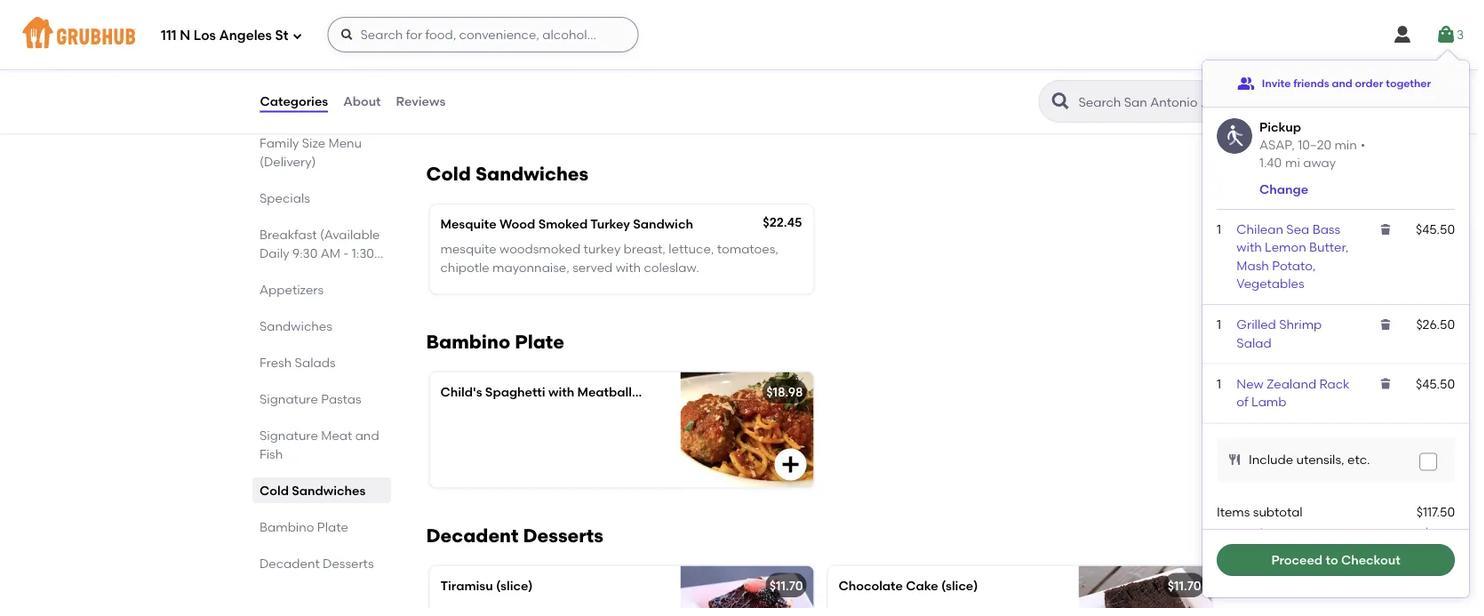 Task type: locate. For each thing, give the bounding box(es) containing it.
cold
[[426, 163, 471, 185], [259, 483, 288, 498]]

svg image right st
[[340, 28, 354, 42]]

mash
[[1237, 258, 1269, 273]]

(slice) right tiramisu
[[496, 578, 533, 593]]

1 horizontal spatial $11.70
[[1168, 578, 1202, 593]]

$26.50
[[1417, 317, 1455, 332]]

vegetables
[[1237, 276, 1305, 291]]

plate
[[515, 331, 565, 353], [635, 384, 667, 399], [317, 519, 348, 534]]

0 vertical spatial bambino plate
[[426, 331, 565, 353]]

signature
[[259, 391, 318, 406], [259, 428, 318, 443]]

bambino up child's
[[426, 331, 510, 353]]

salads
[[294, 355, 335, 370]]

$11.70 for chocolate cake (slice)
[[1168, 578, 1202, 593]]

0 vertical spatial decadent
[[426, 524, 519, 547]]

2 $45.50 from the top
[[1416, 376, 1455, 391]]

1 vertical spatial bambino
[[259, 519, 314, 534]]

sandwich
[[633, 216, 693, 231]]

cold sandwiches
[[426, 163, 589, 185], [259, 483, 365, 498]]

and inside chicken breast topped with our seasonal sauce with a side of sautéed vegetables and pasta
[[616, 92, 640, 107]]

1 vertical spatial decadent desserts
[[259, 556, 373, 571]]

0 horizontal spatial decadent desserts
[[259, 556, 373, 571]]

turkey
[[584, 242, 621, 257]]

1 signature from the top
[[259, 391, 318, 406]]

breast
[[490, 74, 529, 89]]

sandwiches up the "fresh salads"
[[259, 318, 332, 333]]

Search for food, convenience, alcohol... search field
[[328, 17, 639, 52]]

desserts
[[523, 524, 604, 547], [322, 556, 373, 571]]

with up mash
[[1237, 240, 1262, 255]]

1 vertical spatial decadent
[[259, 556, 319, 571]]

svg image left 3 button
[[1392, 24, 1414, 45]]

111
[[161, 28, 177, 44]]

plate up child's spaghetti with meatball plate
[[515, 331, 565, 353]]

search icon image
[[1050, 91, 1072, 112]]

2 signature from the top
[[259, 428, 318, 443]]

signature up fish
[[259, 428, 318, 443]]

(slice) right cake
[[941, 578, 978, 593]]

0 vertical spatial 1
[[1217, 222, 1222, 237]]

cold sandwiches up bambino plate tab at left
[[259, 483, 365, 498]]

1 vertical spatial 1
[[1217, 317, 1222, 332]]

0 horizontal spatial plate
[[317, 519, 348, 534]]

decadent down bambino plate tab at left
[[259, 556, 319, 571]]

pickup icon image
[[1217, 118, 1253, 154]]

0 vertical spatial bambino
[[426, 331, 510, 353]]

and inside invite friends and order together button
[[1332, 77, 1353, 90]]

2 horizontal spatial of
[[1237, 394, 1249, 409]]

1 horizontal spatial bambino
[[426, 331, 510, 353]]

1 vertical spatial cold sandwiches
[[259, 483, 365, 498]]

chocolate cake (slice) image
[[1079, 566, 1212, 608]]

rewards
[[1217, 525, 1269, 541]]

side
[[452, 92, 476, 107]]

tomatoes,
[[717, 242, 779, 257]]

sandwiches tab
[[259, 317, 384, 335]]

turkey
[[591, 216, 630, 231]]

sandwiches up bambino plate tab at left
[[291, 483, 365, 498]]

1 vertical spatial -
[[1419, 525, 1424, 541]]

and inside signature meat and fish
[[355, 428, 379, 443]]

0 vertical spatial plate
[[515, 331, 565, 353]]

1 vertical spatial plate
[[635, 384, 667, 399]]

of inside chicken breast topped with our seasonal sauce with a side of sautéed vegetables and pasta
[[479, 92, 491, 107]]

signature inside signature pastas tab
[[259, 391, 318, 406]]

tooltip
[[1203, 50, 1470, 597]]

signature down the "fresh salads"
[[259, 391, 318, 406]]

$18.98
[[767, 384, 803, 399]]

fresh
[[259, 355, 291, 370]]

2 vertical spatial and
[[355, 428, 379, 443]]

1 horizontal spatial desserts
[[523, 524, 604, 547]]

size
[[302, 135, 325, 150]]

signature meat and fish tab
[[259, 426, 384, 463]]

cold sandwiches inside tab
[[259, 483, 365, 498]]

and right meat
[[355, 428, 379, 443]]

1 horizontal spatial cold
[[426, 163, 471, 185]]

0 horizontal spatial and
[[355, 428, 379, 443]]

and left order
[[1332, 77, 1353, 90]]

bambino plate
[[426, 331, 565, 353], [259, 519, 348, 534]]

1 vertical spatial sandwiches
[[259, 318, 332, 333]]

of
[[494, 48, 506, 64], [479, 92, 491, 107], [1237, 394, 1249, 409]]

0 horizontal spatial (slice)
[[496, 578, 533, 593]]

1 horizontal spatial (slice)
[[941, 578, 978, 593]]

include utensils, etc.
[[1249, 452, 1370, 467]]

our
[[608, 74, 628, 89]]

bambino inside tab
[[259, 519, 314, 534]]

bass
[[1313, 222, 1341, 237]]

-
[[343, 245, 348, 260], [1419, 525, 1424, 541]]

new zealand rack of lamb link
[[1237, 376, 1350, 409]]

cold sandwiches up wood
[[426, 163, 589, 185]]

0 vertical spatial cold
[[426, 163, 471, 185]]

0 vertical spatial signature
[[259, 391, 318, 406]]

1
[[1217, 222, 1222, 237], [1217, 317, 1222, 332], [1217, 376, 1222, 391]]

- inside tooltip
[[1419, 525, 1424, 541]]

1 left chilean
[[1217, 222, 1222, 237]]

mayonnaise,
[[493, 260, 570, 275]]

plate right 'meatball'
[[635, 384, 667, 399]]

of right side
[[479, 92, 491, 107]]

bambino plate up decadent desserts tab
[[259, 519, 348, 534]]

$45.50 for new zealand rack of lamb
[[1416, 376, 1455, 391]]

mi
[[1286, 155, 1301, 170]]

and down 'our'
[[616, 92, 640, 107]]

2 horizontal spatial and
[[1332, 77, 1353, 90]]

invite
[[1262, 77, 1291, 90]]

$45.50 for chilean sea bass with lemon butter, mash potato, vegetables
[[1416, 222, 1455, 237]]

with down 'breast,'
[[616, 260, 641, 275]]

fresh salads tab
[[259, 353, 384, 372]]

sandwiches
[[476, 163, 589, 185], [259, 318, 332, 333], [291, 483, 365, 498]]

family size menu (delivery) tab
[[259, 133, 384, 171]]

0 vertical spatial $45.50
[[1416, 222, 1455, 237]]

1 horizontal spatial of
[[494, 48, 506, 64]]

0 horizontal spatial -
[[343, 245, 348, 260]]

plate down cold sandwiches tab
[[317, 519, 348, 534]]

1 vertical spatial $45.50
[[1416, 376, 1455, 391]]

1 horizontal spatial plate
[[515, 331, 565, 353]]

etc.
[[1348, 452, 1370, 467]]

st
[[275, 28, 288, 44]]

of left the the
[[494, 48, 506, 64]]

mesquite
[[441, 242, 497, 257]]

utensils,
[[1297, 452, 1345, 467]]

tiramisu
[[441, 578, 493, 593]]

specials
[[259, 190, 310, 205]]

0 vertical spatial decadent desserts
[[426, 524, 604, 547]]

sauce
[[688, 74, 724, 89]]

chocolate cake (slice)
[[839, 578, 978, 593]]

of down new
[[1237, 394, 1249, 409]]

invite friends and order together button
[[1237, 68, 1432, 100]]

decadent desserts up tiramisu (slice)
[[426, 524, 604, 547]]

0 horizontal spatial desserts
[[322, 556, 373, 571]]

bambino plate up spaghetti
[[426, 331, 565, 353]]

0 horizontal spatial decadent
[[259, 556, 319, 571]]

1 1 from the top
[[1217, 222, 1222, 237]]

asap,
[[1260, 137, 1295, 152]]

1 horizontal spatial decadent
[[426, 524, 519, 547]]

grilled shrimp salad
[[1237, 317, 1322, 350]]

0 horizontal spatial $11.70
[[770, 578, 803, 593]]

breakfast
[[259, 227, 317, 242]]

subtotal
[[1253, 504, 1303, 519]]

1 horizontal spatial and
[[616, 92, 640, 107]]

1 vertical spatial bambino plate
[[259, 519, 348, 534]]

1.40
[[1260, 155, 1282, 170]]

svg image up $117.50
[[1423, 456, 1434, 467]]

a
[[441, 92, 449, 107]]

$45.50
[[1416, 222, 1455, 237], [1416, 376, 1455, 391]]

and
[[1332, 77, 1353, 90], [616, 92, 640, 107], [355, 428, 379, 443]]

change
[[1260, 181, 1309, 197]]

decadent up tiramisu
[[426, 524, 519, 547]]

shrimp
[[1280, 317, 1322, 332]]

sea
[[1287, 222, 1310, 237]]

bambino up decadent desserts tab
[[259, 519, 314, 534]]

with right the sauce
[[727, 74, 752, 89]]

breakfast (available daily 9:30 am - 1:30 pm) tab
[[259, 225, 384, 279]]

bambino
[[426, 331, 510, 353], [259, 519, 314, 534]]

(slice)
[[496, 578, 533, 593], [941, 578, 978, 593]]

1 horizontal spatial bambino plate
[[426, 331, 565, 353]]

seasonal
[[631, 74, 685, 89]]

and for signature meat and fish
[[355, 428, 379, 443]]

1 vertical spatial desserts
[[322, 556, 373, 571]]

and for invite friends and order together
[[1332, 77, 1353, 90]]

categories
[[260, 94, 328, 109]]

cold up mesquite
[[426, 163, 471, 185]]

signature for signature pastas
[[259, 391, 318, 406]]

3 1 from the top
[[1217, 376, 1222, 391]]

0 horizontal spatial cold
[[259, 483, 288, 498]]

2 vertical spatial sandwiches
[[291, 483, 365, 498]]

1 horizontal spatial -
[[1419, 525, 1424, 541]]

2 vertical spatial plate
[[317, 519, 348, 534]]

signature inside signature meat and fish
[[259, 428, 318, 443]]

1 vertical spatial of
[[479, 92, 491, 107]]

svg image
[[1436, 24, 1457, 45], [292, 31, 303, 41], [1379, 317, 1393, 332], [1228, 452, 1242, 467], [780, 454, 801, 475]]

cold inside tab
[[259, 483, 288, 498]]

1 vertical spatial cold
[[259, 483, 288, 498]]

0 horizontal spatial bambino plate
[[259, 519, 348, 534]]

1 vertical spatial signature
[[259, 428, 318, 443]]

0 horizontal spatial cold sandwiches
[[259, 483, 365, 498]]

- down $117.50
[[1419, 525, 1424, 541]]

0 horizontal spatial of
[[479, 92, 491, 107]]

reviews button
[[395, 69, 447, 133]]

0 vertical spatial and
[[1332, 77, 1353, 90]]

2 vertical spatial 1
[[1217, 376, 1222, 391]]

decadent desserts
[[426, 524, 604, 547], [259, 556, 373, 571]]

am
[[320, 245, 340, 260]]

appetizers tab
[[259, 280, 384, 299]]

- right am
[[343, 245, 348, 260]]

tooltip containing pickup
[[1203, 50, 1470, 597]]

sandwiches up wood
[[476, 163, 589, 185]]

child's
[[441, 384, 482, 399]]

2 vertical spatial of
[[1237, 394, 1249, 409]]

1 $11.70 from the left
[[770, 578, 803, 593]]

2 1 from the top
[[1217, 317, 1222, 332]]

0 horizontal spatial bambino
[[259, 519, 314, 534]]

sautéed
[[494, 92, 544, 107]]

0 vertical spatial -
[[343, 245, 348, 260]]

fish
[[259, 446, 282, 461]]

1 vertical spatial and
[[616, 92, 640, 107]]

1 left grilled
[[1217, 317, 1222, 332]]

meatball
[[577, 384, 632, 399]]

1 (slice) from the left
[[496, 578, 533, 593]]

decadent desserts down bambino plate tab at left
[[259, 556, 373, 571]]

2 $11.70 from the left
[[1168, 578, 1202, 593]]

tiramisu (slice)
[[441, 578, 533, 593]]

2 (slice) from the left
[[941, 578, 978, 593]]

vegetables
[[546, 92, 613, 107]]

(available
[[320, 227, 380, 242]]

svg image
[[1392, 24, 1414, 45], [340, 28, 354, 42], [1379, 222, 1393, 236], [1379, 377, 1393, 391], [1423, 456, 1434, 467]]

Search San Antonio Winery Los Angeles search field
[[1077, 93, 1213, 110]]

1 $45.50 from the top
[[1416, 222, 1455, 237]]

1 left new
[[1217, 376, 1222, 391]]

pasta
[[643, 92, 678, 107]]

signature for signature meat and fish
[[259, 428, 318, 443]]

- inside breakfast (available daily 9:30 am - 1:30 pm) appetizers
[[343, 245, 348, 260]]

proceed to checkout button
[[1217, 544, 1455, 576]]

1 horizontal spatial cold sandwiches
[[426, 163, 589, 185]]

cold down fish
[[259, 483, 288, 498]]



Task type: describe. For each thing, give the bounding box(es) containing it.
decadent desserts inside decadent desserts tab
[[259, 556, 373, 571]]

change button
[[1260, 180, 1309, 198]]

child's spaghetti with meatball plate image
[[681, 372, 814, 488]]

main navigation navigation
[[0, 0, 1479, 69]]

salad
[[1237, 335, 1272, 350]]

angeles
[[219, 28, 272, 44]]

day
[[532, 48, 556, 64]]

pickup asap, 10–20 min • 1.40 mi away
[[1260, 119, 1366, 170]]

3
[[1457, 27, 1464, 42]]

cold sandwiches tab
[[259, 481, 384, 500]]

111 n los angeles st
[[161, 28, 288, 44]]

1 horizontal spatial decadent desserts
[[426, 524, 604, 547]]

potato,
[[1272, 258, 1316, 273]]

checkout
[[1342, 552, 1401, 568]]

•
[[1361, 137, 1366, 152]]

signature pastas tab
[[259, 389, 384, 408]]

grilled shrimp salad link
[[1237, 317, 1322, 350]]

svg image right rack
[[1379, 377, 1393, 391]]

of inside new zealand rack of lamb
[[1237, 394, 1249, 409]]

(delivery)
[[259, 154, 316, 169]]

chicken breast topped with our seasonal sauce with a side of sautéed vegetables and pasta
[[441, 74, 752, 107]]

daily
[[259, 245, 289, 260]]

categories button
[[259, 69, 329, 133]]

items
[[1217, 504, 1250, 519]]

bambino plate inside tab
[[259, 519, 348, 534]]

invite friends and order together
[[1262, 77, 1432, 90]]

0 vertical spatial of
[[494, 48, 506, 64]]

bambino plate tab
[[259, 517, 384, 536]]

rack
[[1320, 376, 1350, 391]]

$11.70 for tiramisu (slice)
[[770, 578, 803, 593]]

topped
[[532, 74, 577, 89]]

$117.50
[[1417, 504, 1455, 519]]

lemon
[[1265, 240, 1307, 255]]

child's spaghetti with meatball plate
[[441, 384, 667, 399]]

with inside 'mesquite woodsmoked turkey breast, lettuce, tomatoes, chipotle mayonnaise, served with coleslaw.'
[[616, 260, 641, 275]]

min
[[1335, 137, 1357, 152]]

chilean
[[1237, 222, 1284, 237]]

svg image inside 3 button
[[1436, 24, 1457, 45]]

1 for chilean
[[1217, 222, 1222, 237]]

tiramisu (slice) image
[[681, 566, 814, 608]]

away
[[1304, 155, 1336, 170]]

decadent desserts tab
[[259, 554, 384, 573]]

fresh salads
[[259, 355, 335, 370]]

svg image right bass
[[1379, 222, 1393, 236]]

chocolate
[[839, 578, 903, 593]]

wood
[[500, 216, 535, 231]]

to
[[1326, 552, 1339, 568]]

with inside chilean sea bass with lemon butter, mash potato, vegetables
[[1237, 240, 1262, 255]]

$9.00
[[1424, 525, 1455, 541]]

about button
[[342, 69, 382, 133]]

zealand
[[1267, 376, 1317, 391]]

2 horizontal spatial plate
[[635, 384, 667, 399]]

mesquite woodsmoked turkey breast, lettuce, tomatoes, chipotle mayonnaise, served with coleslaw.
[[441, 242, 779, 275]]

plate inside tab
[[317, 519, 348, 534]]

0 vertical spatial desserts
[[523, 524, 604, 547]]

pastas
[[321, 391, 361, 406]]

with left 'meatball'
[[549, 384, 574, 399]]

grilled
[[1237, 317, 1277, 332]]

0 vertical spatial cold sandwiches
[[426, 163, 589, 185]]

chilean sea bass with lemon butter, mash potato, vegetables
[[1237, 222, 1349, 291]]

together
[[1386, 77, 1432, 90]]

people icon image
[[1237, 75, 1255, 92]]

smoked
[[538, 216, 588, 231]]

served
[[573, 260, 613, 275]]

n
[[180, 28, 190, 44]]

include
[[1249, 452, 1294, 467]]

1 for grilled
[[1217, 317, 1222, 332]]

1:30
[[351, 245, 374, 260]]

10–20
[[1298, 137, 1332, 152]]

signature meat and fish
[[259, 428, 379, 461]]

0 vertical spatial sandwiches
[[476, 163, 589, 185]]

breakfast (available daily 9:30 am - 1:30 pm) appetizers
[[259, 227, 380, 297]]

family
[[259, 135, 299, 150]]

chilean sea bass with lemon butter, mash potato, vegetables link
[[1237, 222, 1349, 291]]

spaghetti
[[485, 384, 546, 399]]

the
[[509, 48, 529, 64]]

specials tab
[[259, 188, 384, 207]]

new
[[1237, 376, 1264, 391]]

order
[[1355, 77, 1384, 90]]

coleslaw.
[[644, 260, 699, 275]]

mesquite
[[441, 216, 497, 231]]

signature pastas
[[259, 391, 361, 406]]

3 button
[[1436, 19, 1464, 51]]

items subtotal
[[1217, 504, 1303, 519]]

chipotle
[[441, 260, 490, 275]]

with up vegetables
[[580, 74, 605, 89]]

friends
[[1294, 77, 1330, 90]]

pickup
[[1260, 119, 1302, 134]]

lamb
[[1252, 394, 1287, 409]]

new zealand rack of lamb
[[1237, 376, 1350, 409]]

pm)
[[259, 264, 282, 279]]

$22.45
[[763, 215, 802, 230]]

menu
[[328, 135, 362, 150]]

-$9.00
[[1419, 525, 1455, 541]]

decadent inside tab
[[259, 556, 319, 571]]

desserts inside decadent desserts tab
[[322, 556, 373, 571]]

about
[[343, 94, 381, 109]]

chicken of the day
[[441, 48, 556, 64]]

1 for new
[[1217, 376, 1222, 391]]

cake
[[906, 578, 939, 593]]



Task type: vqa. For each thing, say whether or not it's contained in the screenshot.
buttermilk
no



